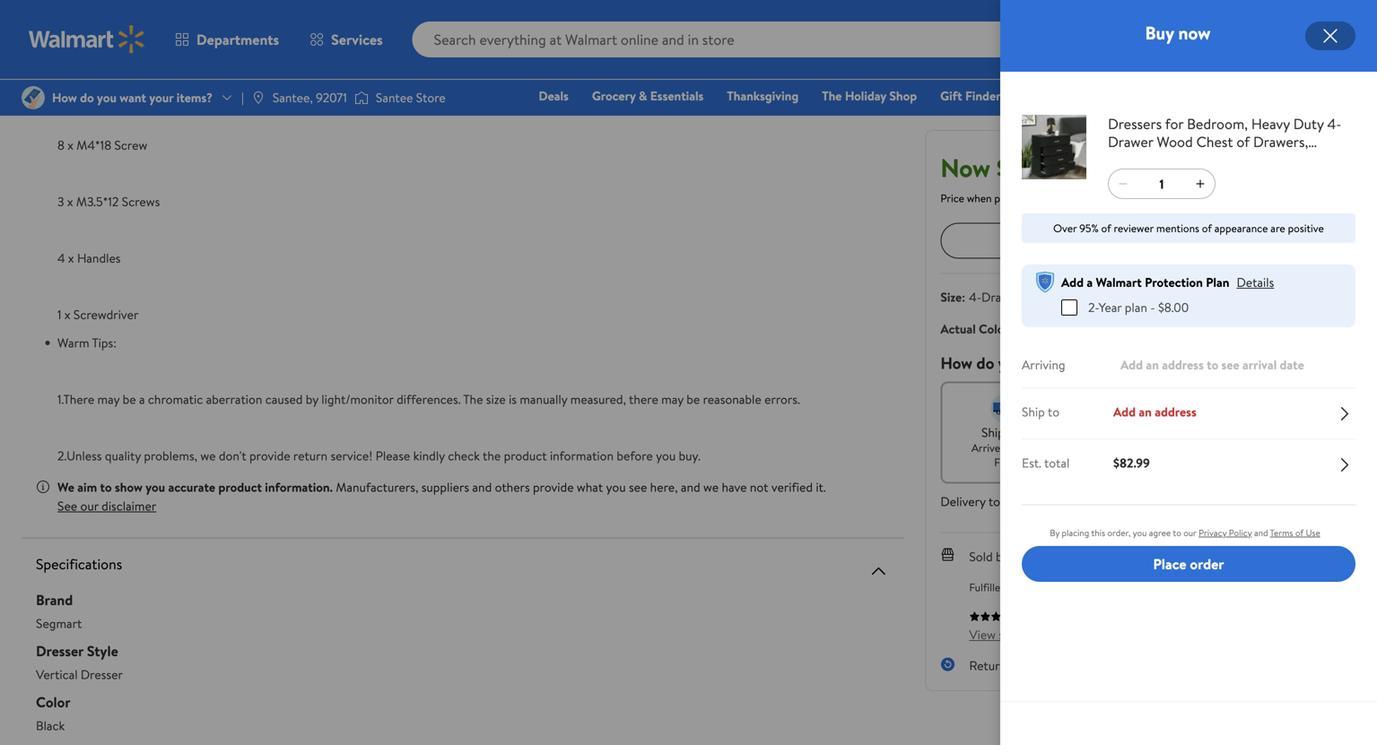 Task type: vqa. For each thing, say whether or not it's contained in the screenshot.
Add an address to see arrival date
yes



Task type: locate. For each thing, give the bounding box(es) containing it.
and right the 'here,'
[[681, 479, 701, 496]]

not inside the pickup not available
[[1111, 440, 1129, 456]]

0 vertical spatial 1
[[57, 23, 61, 41]]

provide right the don't in the bottom of the page
[[250, 447, 290, 465]]

how do you want your item?
[[941, 352, 1141, 374]]

x up warm on the left of page
[[65, 306, 70, 323]]

0 horizontal spatial provide
[[250, 447, 290, 465]]

you left agree
[[1133, 527, 1147, 539]]

see inside buy now dialog
[[1222, 356, 1240, 374]]

drawer
[[86, 23, 126, 41], [982, 288, 1022, 306]]

4- up m5*50 on the left top
[[73, 23, 86, 41]]

0 vertical spatial the
[[822, 87, 842, 105]]

chromatic
[[148, 391, 203, 408]]

grocery
[[592, 87, 636, 105]]

provide
[[250, 447, 290, 465], [533, 479, 574, 496]]

1 available from the left
[[1131, 440, 1171, 456]]

add for add an address
[[1114, 403, 1136, 421]]

dresser up vertical
[[36, 642, 83, 661]]

our left the privacy
[[1184, 527, 1197, 539]]

1 vertical spatial buy now
[[1013, 231, 1065, 250]]

1 horizontal spatial 4-
[[969, 288, 982, 306]]

1 vertical spatial black
[[36, 717, 65, 735]]

1 not from the left
[[1111, 440, 1129, 456]]

2.unless quality problems, we don't provide return service! please kindly check the product information before you buy.
[[57, 447, 701, 465]]

color down vertical
[[36, 693, 70, 712]]

the left holiday
[[822, 87, 842, 105]]

fulfilled
[[970, 580, 1007, 595]]

nov
[[1008, 440, 1027, 456]]

by right sold
[[996, 548, 1009, 566]]

selections
[[1287, 287, 1341, 304]]

1 horizontal spatial buy
[[1146, 20, 1174, 45]]

1 vertical spatial buy
[[1013, 231, 1036, 250]]

color down size : 4-drawer
[[979, 320, 1009, 338]]

terms
[[1270, 527, 1294, 539]]

4- right :
[[969, 288, 982, 306]]

0 horizontal spatial delivery
[[941, 493, 986, 510]]

specifications
[[36, 554, 122, 574]]

dresser up 28 x m5*50 screws
[[129, 23, 171, 41]]

available inside delivery not available
[[1267, 440, 1307, 456]]

service!
[[331, 447, 373, 465]]

2-Year plan - $8.00 checkbox
[[1062, 300, 1078, 316]]

walmart for by
[[1023, 580, 1062, 595]]

product inside we aim to show you accurate product information. manufacturers, suppliers and others provide what you see here, and we have not verified it. see our disclaimer
[[218, 479, 262, 496]]

0 horizontal spatial walmart
[[1023, 580, 1062, 595]]

0 horizontal spatial not
[[1111, 440, 1129, 456]]

1 vertical spatial our
[[1184, 527, 1197, 539]]

1 horizontal spatial color
[[979, 320, 1009, 338]]

28
[[57, 80, 71, 97]]

a
[[1087, 274, 1093, 291], [139, 391, 145, 408]]

available inside the pickup not available
[[1131, 440, 1171, 456]]

2 be from the left
[[687, 391, 700, 408]]

light/monitor
[[322, 391, 394, 408]]

add up 2-year plan - $8.00 option
[[1062, 274, 1084, 291]]

the holiday shop link
[[814, 86, 925, 105]]

0 vertical spatial a
[[1087, 274, 1093, 291]]

drawer for :
[[982, 288, 1022, 306]]

not inside delivery not available
[[1246, 440, 1265, 456]]

to right ship
[[1048, 403, 1060, 421]]

do
[[977, 352, 995, 374]]

learn more about strikethrough prices image
[[1120, 165, 1135, 180]]

delivery up sold
[[941, 493, 986, 510]]

size
[[486, 391, 506, 408]]

you right do
[[999, 352, 1024, 374]]

0 horizontal spatial our
[[80, 498, 99, 515]]

0 vertical spatial black
[[1044, 320, 1073, 338]]

size : 4-drawer
[[941, 288, 1022, 306]]

0 horizontal spatial drawer
[[86, 23, 126, 41]]

add up plan at top
[[1207, 231, 1233, 250]]

0 horizontal spatial and
[[472, 479, 492, 496]]

what
[[577, 479, 603, 496]]

an for add an address
[[1139, 403, 1152, 421]]

address up add an address
[[1162, 356, 1204, 374]]

be left reasonable
[[687, 391, 700, 408]]

0 vertical spatial address
[[1162, 356, 1204, 374]]

see left the 'here,'
[[629, 479, 647, 496]]

3 x m3.5*12 screws
[[57, 193, 160, 210]]

0 horizontal spatial may
[[97, 391, 120, 408]]

buy now inside button
[[1013, 231, 1065, 250]]

actual
[[941, 320, 976, 338]]

see inside we aim to show you accurate product information. manufacturers, suppliers and others provide what you see here, and we have not verified it. see our disclaimer
[[629, 479, 647, 496]]

walmart inside buy now dialog
[[1096, 274, 1142, 291]]

information up the what at left
[[550, 447, 614, 465]]

0 vertical spatial walmart
[[1096, 274, 1142, 291]]

1 horizontal spatial may
[[662, 391, 684, 408]]

product
[[504, 447, 547, 465], [218, 479, 262, 496]]

x for handles
[[68, 249, 74, 267]]

an right item?
[[1146, 356, 1159, 374]]

1 vertical spatial now
[[1039, 231, 1065, 250]]

0 vertical spatial drawer
[[86, 23, 126, 41]]

available for pickup
[[1131, 440, 1171, 456]]

provide left the what at left
[[533, 479, 574, 496]]

0 horizontal spatial black
[[36, 717, 65, 735]]

0 vertical spatial now
[[1179, 20, 1211, 45]]

add inside button
[[1207, 231, 1233, 250]]

1 horizontal spatial a
[[1087, 274, 1093, 291]]

may
[[97, 391, 120, 408], [662, 391, 684, 408]]

0 horizontal spatial buy
[[1013, 231, 1036, 250]]

to left cart
[[1236, 231, 1250, 250]]

1 horizontal spatial see
[[1222, 356, 1240, 374]]

our
[[80, 498, 99, 515], [1184, 527, 1197, 539]]

policy
[[1229, 527, 1252, 539]]

1 horizontal spatial drawer
[[982, 288, 1022, 306]]

0 horizontal spatial product
[[218, 479, 262, 496]]

color inside the 'brand segmart dresser style vertical dresser color black'
[[36, 693, 70, 712]]

of right the 95%
[[1102, 221, 1112, 236]]

1 for 1 x screwdriver
[[57, 306, 61, 323]]

1 vertical spatial $82.99
[[1114, 455, 1150, 472]]

$199.99
[[1077, 164, 1117, 181]]

see
[[1222, 356, 1240, 374], [629, 479, 647, 496]]

x up '28'
[[65, 23, 70, 41]]

1 horizontal spatial we
[[704, 479, 719, 496]]

we inside we aim to show you accurate product information. manufacturers, suppliers and others provide what you see here, and we have not verified it. see our disclaimer
[[704, 479, 719, 496]]

2-year plan - $8.00 element
[[1062, 299, 1189, 317]]

delivery inside delivery not available
[[1254, 424, 1299, 441]]

1 vertical spatial by
[[996, 548, 1009, 566]]

black down 2-year plan - $8.00 option
[[1044, 320, 1073, 338]]

have
[[722, 479, 747, 496]]

add an address link
[[1114, 403, 1197, 421]]

1 vertical spatial the
[[463, 391, 483, 408]]

1 vertical spatial 1
[[1160, 175, 1164, 193]]

4- for x
[[73, 23, 86, 41]]

and
[[472, 479, 492, 496], [681, 479, 701, 496], [1255, 527, 1269, 539]]

1 horizontal spatial of
[[1202, 221, 1212, 236]]

debit
[[1240, 112, 1271, 130]]

not down 'arrival' on the right
[[1246, 440, 1265, 456]]

others
[[495, 479, 530, 496]]

details button
[[1237, 274, 1275, 291]]

place order button
[[1022, 547, 1356, 582]]

1 horizontal spatial now
[[1179, 20, 1211, 45]]

we left have at the bottom
[[704, 479, 719, 496]]

address right intent image for pickup
[[1155, 403, 1197, 421]]

est. total
[[1022, 455, 1070, 472]]

1 horizontal spatial information
[[1031, 626, 1095, 644]]

it.
[[816, 479, 826, 496]]

1 horizontal spatial walmart
[[1096, 274, 1142, 291]]

by right caused
[[306, 391, 319, 408]]

m5*50
[[83, 80, 121, 97]]

0 vertical spatial delivery
[[1254, 424, 1299, 441]]

to right aim
[[100, 479, 112, 496]]

Search search field
[[412, 22, 1068, 57]]

and for by placing this order, you agree to our privacy policy and terms of use
[[1255, 527, 1269, 539]]

1 horizontal spatial black
[[1044, 320, 1073, 338]]

2 vertical spatial by
[[1009, 580, 1020, 595]]

0 vertical spatial 4-
[[73, 23, 86, 41]]

1 vertical spatial product
[[218, 479, 262, 496]]

be left the chromatic
[[123, 391, 136, 408]]

a left the chromatic
[[139, 391, 145, 408]]

walmart for a
[[1096, 274, 1142, 291]]

not down intent image for pickup
[[1111, 440, 1129, 456]]

an up pickup
[[1139, 403, 1152, 421]]

1 horizontal spatial and
[[681, 479, 701, 496]]

by right fulfilled
[[1009, 580, 1020, 595]]

1 horizontal spatial provide
[[533, 479, 574, 496]]

screw
[[114, 136, 147, 154]]

1 vertical spatial provide
[[533, 479, 574, 496]]

screws for 3 x m3.5*12 screws
[[122, 193, 160, 210]]

0 horizontal spatial 4-
[[73, 23, 86, 41]]

may right 1.there
[[97, 391, 120, 408]]

0 horizontal spatial a
[[139, 391, 145, 408]]

2 horizontal spatial and
[[1255, 527, 1269, 539]]

1 up '28'
[[57, 23, 61, 41]]

0 horizontal spatial available
[[1131, 440, 1171, 456]]

plan
[[1206, 274, 1230, 291]]

1 vertical spatial color
[[36, 693, 70, 712]]

0 horizontal spatial color
[[36, 693, 70, 712]]

1 vertical spatial address
[[1155, 403, 1197, 421]]

may right there
[[662, 391, 684, 408]]

1 horizontal spatial the
[[822, 87, 842, 105]]

buy.
[[679, 447, 701, 465]]

0 horizontal spatial we
[[200, 447, 216, 465]]

0 vertical spatial buy
[[1146, 20, 1174, 45]]

to right agree
[[1173, 527, 1182, 539]]

a up 2-
[[1087, 274, 1093, 291]]

delivery down date
[[1254, 424, 1299, 441]]

x right 8
[[68, 136, 74, 154]]

1 vertical spatial drawer
[[982, 288, 1022, 306]]

see left 'arrival' on the right
[[1222, 356, 1240, 374]]

to inside we aim to show you accurate product information. manufacturers, suppliers and others provide what you see here, and we have not verified it. see our disclaimer
[[100, 479, 112, 496]]

add to cart
[[1207, 231, 1278, 250]]

0 horizontal spatial be
[[123, 391, 136, 408]]

0 horizontal spatial now
[[1039, 231, 1065, 250]]

0 vertical spatial buy now
[[1146, 20, 1211, 45]]

0 vertical spatial we
[[200, 447, 216, 465]]

1 vertical spatial an
[[1139, 403, 1152, 421]]

our inside we aim to show you accurate product information. manufacturers, suppliers and others provide what you see here, and we have not verified it. see our disclaimer
[[80, 498, 99, 515]]

we left the don't in the bottom of the page
[[200, 447, 216, 465]]

black down vertical
[[36, 717, 65, 735]]

to left santee,
[[989, 493, 1001, 510]]

view seller information link
[[970, 626, 1095, 644]]

shipping arrives nov 17 free
[[972, 424, 1038, 470]]

walmart up 2-year plan - $8.00 "element"
[[1096, 274, 1142, 291]]

8
[[57, 136, 65, 154]]

1 vertical spatial screws
[[122, 193, 160, 210]]

and left others
[[472, 479, 492, 496]]

information up policy
[[1031, 626, 1095, 644]]

available down date
[[1267, 440, 1307, 456]]

be
[[123, 391, 136, 408], [687, 391, 700, 408]]

screwdriver
[[73, 306, 139, 323]]

0 vertical spatial see
[[1222, 356, 1240, 374]]

caused
[[265, 391, 303, 408]]

tips:
[[92, 334, 117, 352]]

3.8862 stars out of 5, based on 3576 seller reviews element
[[970, 611, 1023, 622]]

the left size on the left of page
[[463, 391, 483, 408]]

1 vertical spatial walmart
[[1023, 580, 1062, 595]]

:
[[962, 288, 966, 306]]

accurate
[[168, 479, 215, 496]]

1 horizontal spatial buy now
[[1146, 20, 1211, 45]]

and inside buy now dialog
[[1255, 527, 1269, 539]]

0 horizontal spatial see
[[629, 479, 647, 496]]

buy now inside dialog
[[1146, 20, 1211, 45]]

x right '28'
[[74, 80, 80, 97]]

2 not from the left
[[1246, 440, 1265, 456]]

1 vertical spatial see
[[629, 479, 647, 496]]

see
[[57, 498, 77, 515]]

add up pickup
[[1114, 403, 1136, 421]]

1 horizontal spatial our
[[1184, 527, 1197, 539]]

x right 4
[[68, 249, 74, 267]]

this
[[1092, 527, 1106, 539]]

1 vertical spatial delivery
[[941, 493, 986, 510]]

drawer right :
[[982, 288, 1022, 306]]

$82.99 down pickup
[[1114, 455, 1150, 472]]

screws right m5*50 on the left top
[[124, 80, 162, 97]]

grocery & essentials link
[[584, 86, 712, 105]]

black inside the 'brand segmart dresser style vertical dresser color black'
[[36, 717, 65, 735]]

close panel image
[[1320, 25, 1342, 47]]

1 horizontal spatial available
[[1267, 440, 1307, 456]]

how
[[941, 352, 973, 374]]

1 horizontal spatial be
[[687, 391, 700, 408]]

add a walmart protection plan details
[[1062, 274, 1275, 291]]

an for add an address to see arrival date
[[1146, 356, 1159, 374]]

drawer for x
[[86, 23, 126, 41]]

0 vertical spatial an
[[1146, 356, 1159, 374]]

1 inside buy now dialog
[[1160, 175, 1164, 193]]

by
[[306, 391, 319, 408], [996, 548, 1009, 566], [1009, 580, 1020, 595]]

positive
[[1288, 221, 1324, 236]]

of right the mentions
[[1202, 221, 1212, 236]]

gift finder one debit
[[941, 87, 1271, 130]]

walmart down soft
[[1023, 580, 1062, 595]]

1 horizontal spatial not
[[1246, 440, 1265, 456]]

santee,
[[1008, 493, 1049, 510]]

product right 'the'
[[504, 447, 547, 465]]

0 horizontal spatial buy now
[[1013, 231, 1065, 250]]

our down aim
[[80, 498, 99, 515]]

add for add an address to see arrival date
[[1121, 356, 1143, 374]]

problems,
[[144, 447, 197, 465]]

dresser down style
[[81, 666, 123, 684]]

to inside button
[[1236, 231, 1250, 250]]

1 vertical spatial we
[[704, 479, 719, 496]]

x for m3.5*12
[[67, 193, 73, 210]]

order
[[1190, 554, 1225, 574]]

walmart image
[[29, 25, 145, 54]]

screws right m3.5*12
[[122, 193, 160, 210]]

0 vertical spatial $82.99
[[997, 150, 1070, 185]]

1 horizontal spatial $82.99
[[1114, 455, 1150, 472]]

1 right learn more about strikethrough prices image
[[1160, 175, 1164, 193]]

soft
[[1012, 548, 1043, 566]]

1 horizontal spatial delivery
[[1254, 424, 1299, 441]]

view
[[970, 626, 996, 644]]

add up intent image for pickup
[[1121, 356, 1143, 374]]

not
[[1111, 440, 1129, 456], [1246, 440, 1265, 456]]

and left terms at the bottom of the page
[[1255, 527, 1269, 539]]

a inside buy now dialog
[[1087, 274, 1093, 291]]

product down the don't in the bottom of the page
[[218, 479, 262, 496]]

x
[[65, 23, 70, 41], [74, 80, 80, 97], [68, 136, 74, 154], [67, 193, 73, 210], [68, 249, 74, 267], [65, 306, 70, 323]]

black
[[1044, 320, 1073, 338], [36, 717, 65, 735]]

thanksgiving
[[727, 87, 799, 105]]

1 up warm on the left of page
[[57, 306, 61, 323]]

1 vertical spatial information
[[1031, 626, 1095, 644]]

available down add an address link
[[1131, 440, 1171, 456]]

drawer up 28 x m5*50 screws
[[86, 23, 126, 41]]

2 vertical spatial 1
[[57, 306, 61, 323]]

0 vertical spatial information
[[550, 447, 614, 465]]

ship to
[[1022, 403, 1060, 421]]

1 vertical spatial 4-
[[969, 288, 982, 306]]

x for m5*50
[[74, 80, 80, 97]]

edit selections
[[1262, 287, 1341, 304]]

measured,
[[571, 391, 626, 408]]

0 vertical spatial our
[[80, 498, 99, 515]]

by for fulfilled
[[1009, 580, 1020, 595]]

$82.99 up purchased
[[997, 150, 1070, 185]]

x for 4-
[[65, 23, 70, 41]]

agree
[[1149, 527, 1171, 539]]

now
[[1179, 20, 1211, 45], [1039, 231, 1065, 250]]

of left use
[[1296, 527, 1304, 539]]

handles
[[77, 249, 121, 267]]

2 available from the left
[[1267, 440, 1307, 456]]

1 horizontal spatial product
[[504, 447, 547, 465]]

x right the 3
[[67, 193, 73, 210]]



Task type: describe. For each thing, give the bounding box(es) containing it.
0 vertical spatial product
[[504, 447, 547, 465]]

see our disclaimer button
[[57, 498, 156, 515]]

x for screwdriver
[[65, 306, 70, 323]]

policy
[[1010, 657, 1042, 675]]

edit
[[1262, 287, 1284, 304]]

1 vertical spatial a
[[139, 391, 145, 408]]

here,
[[650, 479, 678, 496]]

thanksgiving link
[[719, 86, 807, 105]]

delivery for not
[[1254, 424, 1299, 441]]

provide inside we aim to show you accurate product information. manufacturers, suppliers and others provide what you see here, and we have not verified it. see our disclaimer
[[533, 479, 574, 496]]

1 may from the left
[[97, 391, 120, 408]]

segmart
[[36, 615, 82, 633]]

terms of use link
[[1270, 527, 1321, 539]]

specifications image
[[868, 561, 890, 582]]

0 horizontal spatial $82.99
[[997, 150, 1070, 185]]

gift finder link
[[933, 86, 1009, 105]]

vertical
[[36, 666, 78, 684]]

buy inside dialog
[[1146, 20, 1174, 45]]

intent image for shipping image
[[991, 394, 1019, 423]]

the inside "link"
[[822, 87, 842, 105]]

now inside dialog
[[1179, 20, 1211, 45]]

return
[[293, 447, 328, 465]]

by
[[1050, 527, 1060, 539]]

the holiday shop
[[822, 87, 917, 105]]

placing
[[1062, 527, 1090, 539]]

0 vertical spatial provide
[[250, 447, 290, 465]]

one debit link
[[1202, 111, 1279, 131]]

x for m4*18
[[68, 136, 74, 154]]

2 may from the left
[[662, 391, 684, 408]]

4- for :
[[969, 288, 982, 306]]

differences.
[[397, 391, 461, 408]]

&
[[639, 87, 647, 105]]

place
[[1154, 554, 1187, 574]]

purchased
[[995, 190, 1042, 206]]

buy inside button
[[1013, 231, 1036, 250]]

edit selections button
[[1262, 287, 1341, 304]]

manufacturers,
[[336, 479, 419, 496]]

are
[[1271, 221, 1286, 236]]

0 vertical spatial dresser
[[129, 23, 171, 41]]

0 horizontal spatial information
[[550, 447, 614, 465]]

not for delivery
[[1246, 440, 1265, 456]]

style
[[87, 642, 118, 661]]

0 vertical spatial color
[[979, 320, 1009, 338]]

plan
[[1125, 299, 1148, 316]]

1 for 1 x 4-drawer dresser
[[57, 23, 61, 41]]

information.
[[265, 479, 333, 496]]

date
[[1280, 356, 1305, 374]]

2.unless
[[57, 447, 102, 465]]

shop
[[890, 87, 917, 105]]

holiday
[[845, 87, 887, 105]]

verified
[[772, 479, 813, 496]]

$8.00
[[1159, 299, 1189, 316]]

online
[[1045, 190, 1073, 206]]

address for add an address
[[1155, 403, 1197, 421]]

appearance
[[1215, 221, 1268, 236]]

address for add an address to see arrival date
[[1162, 356, 1204, 374]]

ship
[[1022, 403, 1045, 421]]

seller
[[999, 626, 1028, 644]]

by for sold
[[996, 548, 1009, 566]]

you inside buy now dialog
[[1133, 527, 1147, 539]]

and for we aim to show you accurate product information. manufacturers, suppliers and others provide what you see here, and we have not verified it. see our disclaimer
[[472, 479, 492, 496]]

pickup
[[1123, 424, 1159, 441]]

suppliers
[[422, 479, 469, 496]]

size
[[941, 288, 962, 306]]

1 x 4-drawer dresser
[[57, 23, 171, 41]]

there
[[629, 391, 659, 408]]

use
[[1306, 527, 1321, 539]]

3
[[57, 193, 64, 210]]

1 vertical spatial dresser
[[36, 642, 83, 661]]

santee, 92071 button
[[1008, 493, 1084, 510]]

brand segmart dresser style vertical dresser color black
[[36, 590, 123, 735]]

Walmart Site-Wide search field
[[412, 22, 1068, 57]]

28 x m5*50 screws
[[57, 80, 162, 97]]

0 vertical spatial by
[[306, 391, 319, 408]]

mentions
[[1157, 221, 1200, 236]]

2 horizontal spatial of
[[1296, 527, 1304, 539]]

actual color
[[941, 320, 1009, 338]]

buy now dialog
[[1001, 0, 1378, 746]]

not
[[750, 479, 769, 496]]

now
[[941, 150, 991, 185]]

grocery & essentials
[[592, 87, 704, 105]]

return policy
[[970, 657, 1042, 675]]

95%
[[1080, 221, 1099, 236]]

we aim to show you accurate product information. manufacturers, suppliers and others provide what you see here, and we have not verified it. see our disclaimer
[[57, 479, 826, 515]]

delivery for to
[[941, 493, 986, 510]]

delivery to santee, 92071
[[941, 493, 1084, 510]]

0 horizontal spatial of
[[1102, 221, 1112, 236]]

arrival
[[1243, 356, 1277, 374]]

before
[[617, 447, 653, 465]]

92071
[[1052, 493, 1084, 510]]

intent image for pickup image
[[1126, 394, 1155, 423]]

add for add to cart
[[1207, 231, 1233, 250]]

our inside buy now dialog
[[1184, 527, 1197, 539]]

warm
[[57, 334, 89, 352]]

1 be from the left
[[123, 391, 136, 408]]

not for pickup
[[1111, 440, 1129, 456]]

you right show
[[146, 479, 165, 496]]

2-year plan - $8.00
[[1089, 299, 1189, 316]]

now $82.99
[[941, 150, 1070, 185]]

arriving
[[1022, 356, 1066, 374]]

increase quantity dressers for bedroom, heavy duty 4-drawer wood chest of drawers, modern storage bedroom chest for kids room, black vertical storage cabinet for bathroom, closet, entryway, hallway, nursery, l2027, current quantity 1 image
[[1194, 177, 1208, 191]]

check
[[448, 447, 480, 465]]

available for delivery
[[1267, 440, 1307, 456]]

0 horizontal spatial the
[[463, 391, 483, 408]]

1 for 1
[[1160, 175, 1164, 193]]

year
[[1099, 299, 1122, 316]]

quality
[[105, 447, 141, 465]]

2 vertical spatial dresser
[[81, 666, 123, 684]]

you left buy.
[[656, 447, 676, 465]]

disclaimer
[[102, 498, 156, 515]]

8 x m4*18 screw
[[57, 136, 147, 154]]

you right the what at left
[[606, 479, 626, 496]]

to left 'arrival' on the right
[[1207, 356, 1219, 374]]

decrease quantity dressers for bedroom, heavy duty 4-drawer wood chest of drawers, modern storage bedroom chest for kids room, black vertical storage cabinet for bathroom, closet, entryway, hallway, nursery, l2027, current quantity 1 image
[[1116, 177, 1131, 191]]

gift
[[941, 87, 963, 105]]

details
[[1237, 274, 1275, 291]]

cart
[[1253, 231, 1278, 250]]

now inside button
[[1039, 231, 1065, 250]]

want
[[1028, 352, 1062, 374]]

deals
[[539, 87, 569, 105]]

kindly
[[413, 447, 445, 465]]

privacy policy link
[[1199, 527, 1252, 539]]

add to cart button
[[1144, 223, 1341, 259]]

$82.99 inside buy now dialog
[[1114, 455, 1150, 472]]

walmart+
[[1294, 112, 1348, 130]]

-
[[1151, 299, 1156, 316]]

buy now button
[[941, 223, 1137, 259]]

add for add a walmart protection plan details
[[1062, 274, 1084, 291]]

screws for 28 x m5*50 screws
[[124, 80, 162, 97]]



